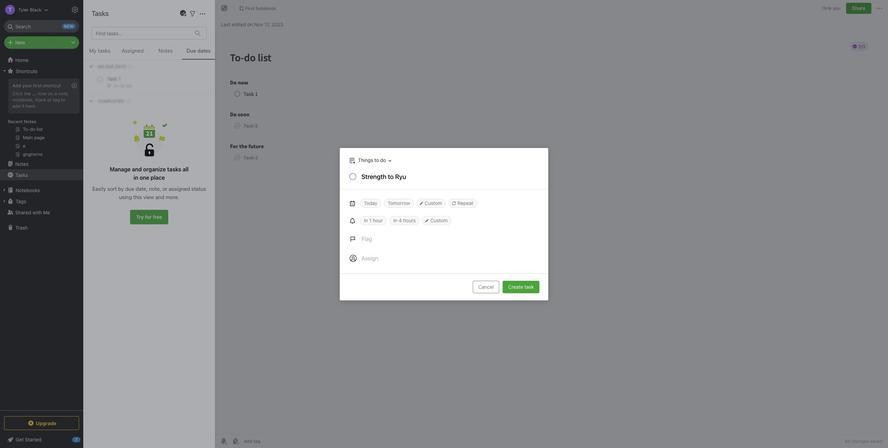 Task type: describe. For each thing, give the bounding box(es) containing it.
Go to note or move task field
[[346, 156, 394, 166]]

sfgnsfd
[[92, 172, 109, 178]]

all
[[183, 167, 189, 173]]

page
[[105, 81, 116, 87]]

list
[[107, 40, 114, 46]]

trash link
[[0, 222, 83, 233]]

using
[[119, 194, 132, 201]]

in 4 hours button
[[390, 216, 420, 225]]

2/3
[[100, 64, 106, 69]]

new
[[15, 40, 25, 45]]

tomorrow button
[[384, 199, 414, 208]]

2 things to do button from the left
[[348, 156, 394, 166]]

assigned button
[[116, 46, 149, 60]]

expand tags image
[[2, 199, 7, 204]]

on inside icon on a note, notebook, stack or tag to add it here.
[[48, 91, 53, 96]]

or for tag
[[47, 97, 52, 103]]

add
[[12, 103, 20, 109]]

1 do from the left
[[92, 47, 99, 53]]

cancel
[[478, 284, 494, 290]]

1 horizontal spatial tasks
[[92, 9, 109, 17]]

your
[[22, 83, 32, 88]]

add your first shortcut
[[12, 83, 61, 88]]

my tasks
[[89, 48, 110, 54]]

in
[[133, 175, 138, 181]]

stack
[[35, 97, 46, 103]]

dates
[[197, 48, 211, 54]]

organize
[[143, 167, 166, 173]]

hours
[[403, 218, 416, 224]]

main page
[[92, 81, 116, 87]]

notebook,
[[12, 97, 34, 103]]

notes button
[[149, 46, 182, 60]]

2023
[[271, 21, 283, 27]]

17,
[[264, 21, 270, 27]]

icon on a note, notebook, stack or tag to add it here.
[[12, 91, 69, 109]]

...
[[32, 91, 37, 96]]

tasks inside button
[[15, 172, 28, 178]]

tasks button
[[0, 170, 83, 181]]

things to do
[[358, 157, 386, 163]]

one
[[140, 175, 149, 181]]

by
[[118, 186, 124, 192]]

last
[[221, 21, 231, 27]]

tomorrow
[[388, 200, 410, 206]]

due
[[187, 48, 196, 54]]

with
[[32, 210, 42, 216]]

Enter task text field
[[361, 173, 540, 183]]

4 inside note list "element"
[[92, 22, 95, 27]]

view
[[143, 194, 154, 201]]

all changes saved
[[845, 439, 883, 445]]

14
[[101, 186, 106, 191]]

last edited on nov 17, 2023
[[221, 21, 283, 27]]

more.
[[166, 194, 179, 201]]

a
[[92, 89, 96, 95]]

only you
[[822, 5, 841, 11]]

and inside easily sort by due date, note, or assigned status using this view and more.
[[155, 194, 164, 201]]

on inside note window element
[[247, 21, 253, 27]]

custom button for in 4 hours
[[422, 216, 451, 225]]

repeat
[[458, 200, 473, 206]]

note window element
[[215, 0, 888, 449]]

shared
[[15, 210, 31, 216]]

try
[[136, 214, 144, 220]]

assigned
[[122, 48, 144, 54]]

add a reminder image
[[220, 438, 228, 446]]

notebooks
[[16, 188, 40, 193]]

do inside things to do button
[[380, 157, 386, 163]]

do inside note list "element"
[[100, 40, 106, 46]]

status
[[191, 186, 206, 192]]

add tag image
[[231, 438, 240, 446]]

to-do list
[[92, 40, 114, 46]]

assign
[[361, 256, 378, 262]]

1
[[369, 218, 371, 224]]

things
[[358, 157, 373, 163]]

icon
[[38, 91, 47, 96]]

2 do from the left
[[110, 47, 117, 53]]

new task image
[[179, 9, 187, 18]]

minutes
[[97, 103, 113, 108]]

the inside note list "element"
[[139, 47, 146, 53]]

sort
[[107, 186, 117, 192]]

note, inside easily sort by due date, note, or assigned status using this view and more.
[[149, 186, 161, 192]]

notes
[[96, 22, 108, 27]]

all
[[845, 439, 850, 445]]

Search text field
[[9, 20, 74, 33]]

saved
[[870, 439, 883, 445]]

manage and organize tasks all in one place
[[110, 167, 189, 181]]

today button
[[360, 199, 381, 208]]

today
[[364, 200, 377, 206]]

share
[[852, 5, 866, 11]]

cancel button
[[473, 281, 499, 294]]

create
[[508, 284, 523, 290]]

assigned
[[169, 186, 190, 192]]

tags
[[16, 199, 26, 205]]

for
[[145, 214, 152, 220]]

recent
[[8, 119, 23, 125]]



Task type: vqa. For each thing, say whether or not it's contained in the screenshot.
topmost tab list
no



Task type: locate. For each thing, give the bounding box(es) containing it.
custom
[[425, 200, 442, 206], [430, 218, 448, 224]]

notebooks link
[[0, 185, 83, 196]]

now for just
[[102, 56, 110, 61]]

custom for in 4 hours
[[430, 218, 448, 224]]

on left a
[[48, 91, 53, 96]]

to inside icon on a note, notebook, stack or tag to add it here.
[[61, 97, 65, 103]]

now
[[100, 47, 109, 53], [102, 56, 110, 61]]

0 vertical spatial on
[[247, 21, 253, 27]]

0 horizontal spatial on
[[48, 91, 53, 96]]

custom button
[[417, 199, 446, 208], [422, 216, 451, 225]]

0 horizontal spatial 4
[[92, 22, 95, 27]]

1 horizontal spatial note,
[[149, 186, 161, 192]]

settings image
[[71, 6, 79, 14]]

new button
[[4, 36, 79, 49]]

1 vertical spatial note,
[[149, 186, 161, 192]]

1 horizontal spatial and
[[155, 194, 164, 201]]

2 in from the left
[[393, 218, 397, 224]]

1 things to do button from the left
[[346, 156, 394, 166]]

1 horizontal spatial tasks
[[167, 167, 181, 173]]

1 horizontal spatial nov
[[254, 21, 263, 27]]

or inside icon on a note, notebook, stack or tag to add it here.
[[47, 97, 52, 103]]

tree containing home
[[0, 54, 83, 411]]

1 vertical spatial 4
[[399, 218, 402, 224]]

Find tasks… text field
[[93, 28, 191, 39]]

for
[[130, 47, 138, 53]]

0 horizontal spatial or
[[47, 97, 52, 103]]

0 vertical spatial now
[[100, 47, 109, 53]]

now for do
[[100, 47, 109, 53]]

group
[[0, 77, 83, 161]]

0 vertical spatial custom button
[[417, 199, 446, 208]]

1 horizontal spatial do
[[110, 47, 117, 53]]

this
[[133, 194, 142, 201]]

notebook
[[256, 5, 276, 11]]

tasks inside button
[[98, 48, 110, 54]]

flag
[[361, 236, 372, 242]]

1 horizontal spatial to
[[374, 157, 379, 163]]

1 horizontal spatial on
[[247, 21, 253, 27]]

shortcuts
[[16, 68, 37, 74]]

share button
[[846, 3, 871, 14]]

try for free
[[136, 214, 162, 220]]

hour
[[373, 218, 383, 224]]

1 horizontal spatial do
[[380, 157, 386, 163]]

you
[[833, 5, 841, 11]]

gngnsrns
[[92, 165, 114, 171]]

1 vertical spatial tasks
[[167, 167, 181, 173]]

tasks up notebooks
[[15, 172, 28, 178]]

expand note image
[[220, 4, 229, 12]]

4 inside button
[[399, 218, 402, 224]]

1 vertical spatial tasks
[[15, 172, 28, 178]]

do right things
[[380, 157, 386, 163]]

easily sort by due date, note, or assigned status using this view and more.
[[92, 186, 206, 201]]

Note Editor text field
[[215, 33, 888, 435]]

or up more. on the top left of the page
[[162, 186, 167, 192]]

do down 'list'
[[110, 47, 117, 53]]

or
[[47, 97, 52, 103], [162, 186, 167, 192]]

0 horizontal spatial do
[[92, 47, 99, 53]]

tasks left all at the top left
[[167, 167, 181, 173]]

1 horizontal spatial or
[[162, 186, 167, 192]]

easily
[[92, 186, 106, 192]]

future
[[147, 47, 161, 53]]

trash
[[15, 225, 28, 231]]

or left tag
[[47, 97, 52, 103]]

notes link
[[0, 159, 83, 170]]

due dates
[[187, 48, 211, 54]]

now up 2/3
[[102, 56, 110, 61]]

shared with me
[[15, 210, 50, 216]]

1 horizontal spatial 4
[[399, 218, 402, 224]]

1 vertical spatial and
[[155, 194, 164, 201]]

0 vertical spatial tasks
[[92, 9, 109, 17]]

1 vertical spatial or
[[162, 186, 167, 192]]

do left 'list'
[[100, 40, 106, 46]]

notes left "due"
[[159, 48, 173, 54]]

4 notes
[[92, 22, 108, 27]]

shortcut
[[43, 83, 61, 88]]

0 horizontal spatial to
[[61, 97, 65, 103]]

shared with me link
[[0, 207, 83, 218]]

repeat button
[[449, 199, 477, 208]]

note,
[[58, 91, 69, 96], [149, 186, 161, 192]]

0 vertical spatial note,
[[58, 91, 69, 96]]

in left hours
[[393, 218, 397, 224]]

to right tag
[[61, 97, 65, 103]]

custom for tomorrow
[[425, 200, 442, 206]]

1 vertical spatial do
[[380, 157, 386, 163]]

notes right the recent
[[24, 119, 36, 125]]

0 vertical spatial custom
[[425, 200, 442, 206]]

nov left '14'
[[92, 186, 100, 191]]

or inside easily sort by due date, note, or assigned status using this view and more.
[[162, 186, 167, 192]]

try for free button
[[130, 210, 168, 225]]

0 vertical spatial nov
[[254, 21, 263, 27]]

tasks inside manage and organize tasks all in one place
[[167, 167, 181, 173]]

0 horizontal spatial and
[[132, 167, 142, 173]]

do now do soon for the future
[[92, 47, 161, 53]]

due dates button
[[182, 46, 215, 60]]

first notebook
[[245, 5, 276, 11]]

add
[[12, 83, 21, 88]]

custom button right hours
[[422, 216, 451, 225]]

1 horizontal spatial in
[[393, 218, 397, 224]]

0 horizontal spatial do
[[100, 40, 106, 46]]

note, up view
[[149, 186, 161, 192]]

0 horizontal spatial in
[[364, 218, 368, 224]]

group inside tree
[[0, 77, 83, 161]]

in left 1
[[364, 218, 368, 224]]

and right view
[[155, 194, 164, 201]]

place
[[151, 175, 165, 181]]

custom left repeat button
[[425, 200, 442, 206]]

manage
[[110, 167, 131, 173]]

in 1 hour button
[[360, 216, 387, 225]]

1 vertical spatial nov
[[92, 186, 100, 191]]

0 vertical spatial to
[[61, 97, 65, 103]]

only
[[822, 5, 832, 11]]

do down 'to-' at the left of page
[[92, 47, 99, 53]]

date,
[[136, 186, 148, 192]]

tasks down "to-do list"
[[98, 48, 110, 54]]

0 horizontal spatial nov
[[92, 186, 100, 191]]

click
[[12, 91, 23, 96]]

create task
[[508, 284, 534, 290]]

0 vertical spatial and
[[132, 167, 142, 173]]

in 4 hours
[[393, 218, 416, 224]]

in for in 1 hour
[[364, 218, 368, 224]]

0 vertical spatial 4
[[92, 22, 95, 27]]

and
[[132, 167, 142, 173], [155, 194, 164, 201]]

4 left notes
[[92, 22, 95, 27]]

1 vertical spatial to
[[374, 157, 379, 163]]

nov left 17,
[[254, 21, 263, 27]]

or for assigned
[[162, 186, 167, 192]]

None search field
[[9, 20, 74, 33]]

nov 14
[[92, 186, 106, 191]]

custom button left repeat button
[[417, 199, 446, 208]]

1 vertical spatial now
[[102, 56, 110, 61]]

upgrade button
[[4, 417, 79, 431]]

expand notebooks image
[[2, 188, 7, 193]]

first
[[245, 5, 254, 11]]

notes inside note list "element"
[[98, 7, 117, 15]]

custom right hours
[[430, 218, 448, 224]]

0 horizontal spatial tasks
[[15, 172, 28, 178]]

tasks
[[98, 48, 110, 54], [167, 167, 181, 173]]

flag button
[[346, 231, 376, 248]]

task
[[524, 284, 534, 290]]

nov inside note list "element"
[[92, 186, 100, 191]]

tag
[[53, 97, 60, 103]]

note, right a
[[58, 91, 69, 96]]

first
[[33, 83, 42, 88]]

just
[[92, 56, 101, 61]]

0 vertical spatial do
[[100, 40, 106, 46]]

do
[[100, 40, 106, 46], [380, 157, 386, 163]]

here
[[115, 89, 125, 95]]

main
[[92, 81, 103, 87]]

do
[[92, 47, 99, 53], [110, 47, 117, 53]]

upgrade
[[36, 421, 56, 427]]

and up in
[[132, 167, 142, 173]]

my tasks button
[[83, 46, 116, 60]]

1 vertical spatial custom button
[[422, 216, 451, 225]]

home
[[15, 57, 29, 63]]

0 vertical spatial tasks
[[98, 48, 110, 54]]

tasks up the 4 notes
[[92, 9, 109, 17]]

a
[[55, 91, 57, 96]]

in for in 4 hours
[[393, 218, 397, 224]]

tags button
[[0, 196, 83, 207]]

and inside manage and organize tasks all in one place
[[132, 167, 142, 173]]

0 horizontal spatial the
[[24, 91, 31, 96]]

1 vertical spatial on
[[48, 91, 53, 96]]

1 horizontal spatial the
[[139, 47, 146, 53]]

notes inside button
[[159, 48, 173, 54]]

1 vertical spatial custom
[[430, 218, 448, 224]]

note, inside icon on a note, notebook, stack or tag to add it here.
[[58, 91, 69, 96]]

tree
[[0, 54, 83, 411]]

edited
[[232, 21, 246, 27]]

0 vertical spatial or
[[47, 97, 52, 103]]

changes
[[851, 439, 869, 445]]

group containing add your first shortcut
[[0, 77, 83, 161]]

to inside button
[[374, 157, 379, 163]]

here.
[[26, 103, 36, 109]]

on right edited
[[247, 21, 253, 27]]

in 1 hour
[[364, 218, 383, 224]]

now down "to-do list"
[[100, 47, 109, 53]]

recent notes
[[8, 119, 36, 125]]

little
[[97, 89, 106, 95]]

11
[[92, 103, 96, 108]]

a little bit here
[[92, 89, 125, 95]]

1 vertical spatial the
[[24, 91, 31, 96]]

my
[[89, 48, 96, 54]]

4 left hours
[[399, 218, 402, 224]]

free
[[153, 214, 162, 220]]

custom button for tomorrow
[[417, 199, 446, 208]]

the right the for
[[139, 47, 146, 53]]

notes up tasks button in the left top of the page
[[15, 161, 29, 167]]

nov inside note window element
[[254, 21, 263, 27]]

to right things
[[374, 157, 379, 163]]

the left ...
[[24, 91, 31, 96]]

0 horizontal spatial tasks
[[98, 48, 110, 54]]

0 vertical spatial the
[[139, 47, 146, 53]]

shortcuts button
[[0, 66, 83, 77]]

notes up notes
[[98, 7, 117, 15]]

0 horizontal spatial note,
[[58, 91, 69, 96]]

just now
[[92, 56, 110, 61]]

4
[[92, 22, 95, 27], [399, 218, 402, 224]]

1 in from the left
[[364, 218, 368, 224]]

11 minutes ago
[[92, 103, 121, 108]]

note list element
[[83, 0, 215, 449]]



